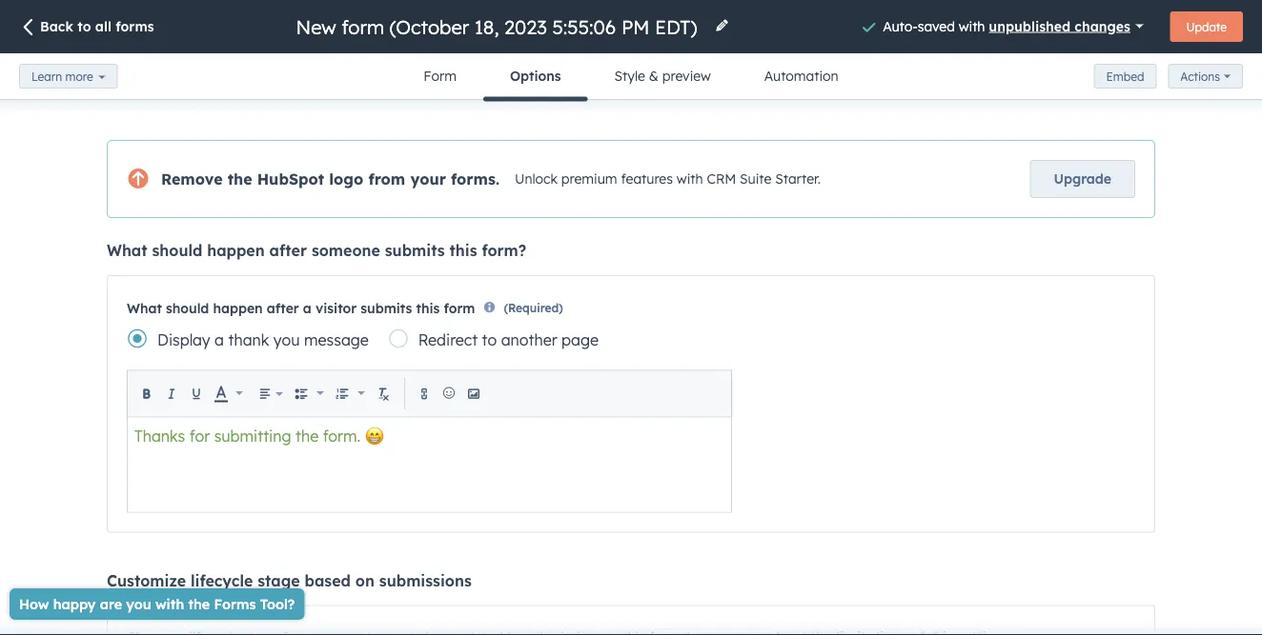 Task type: vqa. For each thing, say whether or not it's contained in the screenshot.
Contacts the Add
no



Task type: describe. For each thing, give the bounding box(es) containing it.
&
[[649, 68, 659, 84]]

2 group from the left
[[331, 381, 370, 407]]

what for what should happen after a visitor submits this form
[[127, 300, 162, 316]]

to for redirect
[[482, 330, 497, 349]]

remove the hubspot logo from your forms.
[[161, 170, 500, 189]]

changes
[[1075, 17, 1130, 34]]

hubspot
[[257, 170, 324, 189]]

unpublished
[[989, 17, 1071, 34]]

options
[[510, 68, 561, 84]]

back
[[40, 18, 73, 35]]

learn more button
[[19, 64, 118, 89]]

1 vertical spatial a
[[215, 330, 224, 349]]

0 vertical spatial submits
[[385, 241, 445, 260]]

happen for someone
[[207, 241, 265, 260]]

upgrade
[[1054, 171, 1112, 187]]

saved
[[918, 17, 955, 34]]

customize
[[107, 571, 186, 590]]

unpublished changes
[[989, 17, 1130, 34]]

with inside page section element
[[959, 17, 985, 34]]

style
[[614, 68, 645, 84]]

style & preview
[[614, 68, 711, 84]]

after for a
[[267, 300, 299, 316]]

none field inside page section element
[[294, 14, 703, 40]]

submissions
[[379, 571, 472, 590]]

logo
[[329, 170, 363, 189]]

form button
[[397, 53, 483, 99]]

on
[[355, 571, 375, 590]]

visitor
[[316, 300, 357, 316]]

crm
[[707, 171, 736, 188]]

form
[[444, 300, 475, 316]]

what should happen after a visitor submits this form
[[127, 300, 475, 316]]

premium
[[561, 171, 617, 188]]

1 vertical spatial this
[[416, 300, 440, 316]]

unpublished changes button
[[989, 13, 1144, 39]]

1 vertical spatial with
[[677, 171, 703, 188]]

automation button
[[738, 53, 865, 99]]

should for what should happen after a visitor submits this form
[[166, 300, 209, 316]]

page section element
[[0, 0, 1262, 102]]

actions button
[[1168, 64, 1243, 89]]

auto-
[[883, 17, 918, 34]]

1 vertical spatial submits
[[361, 300, 412, 316]]

update
[[1186, 20, 1227, 34]]

learn more
[[31, 69, 93, 83]]

back to all forms
[[40, 18, 154, 35]]

style & preview button
[[588, 53, 738, 99]]

another
[[501, 330, 557, 349]]

options button
[[483, 53, 588, 102]]

happen for a
[[213, 300, 263, 316]]

1 group from the left
[[290, 381, 329, 407]]

message
[[304, 330, 369, 349]]

embed
[[1106, 69, 1144, 83]]



Task type: locate. For each thing, give the bounding box(es) containing it.
submits
[[385, 241, 445, 260], [361, 300, 412, 316]]

display a thank you message
[[157, 330, 369, 349]]

unlock premium features with crm suite starter.
[[515, 171, 821, 188]]

group down the you at the bottom of the page
[[290, 381, 329, 407]]

1 horizontal spatial a
[[303, 300, 312, 316]]

0 vertical spatial this
[[450, 241, 477, 260]]

0 vertical spatial after
[[269, 241, 307, 260]]

update button
[[1170, 11, 1243, 42]]

features
[[621, 171, 673, 188]]

0 horizontal spatial group
[[290, 381, 329, 407]]

0 horizontal spatial a
[[215, 330, 224, 349]]

with right saved
[[959, 17, 985, 34]]

based
[[305, 571, 351, 590]]

1 horizontal spatial to
[[482, 330, 497, 349]]

1 vertical spatial to
[[482, 330, 497, 349]]

to left the another
[[482, 330, 497, 349]]

page
[[562, 330, 599, 349]]

0 horizontal spatial with
[[677, 171, 703, 188]]

navigation
[[397, 53, 865, 102]]

with left crm
[[677, 171, 703, 188]]

what
[[107, 241, 147, 260], [127, 300, 162, 316]]

1 horizontal spatial with
[[959, 17, 985, 34]]

to
[[77, 18, 91, 35], [482, 330, 497, 349]]

should for what should happen after someone submits this form?
[[152, 241, 202, 260]]

starter.
[[775, 171, 821, 188]]

0 horizontal spatial to
[[77, 18, 91, 35]]

forms
[[116, 18, 154, 35]]

learn
[[31, 69, 62, 83]]

auto-saved with
[[883, 17, 989, 34]]

remove
[[161, 170, 223, 189]]

1 horizontal spatial group
[[331, 381, 370, 407]]

0 vertical spatial what
[[107, 241, 147, 260]]

customize lifecycle stage based on submissions
[[107, 571, 472, 590]]

embed button
[[1094, 64, 1157, 89]]

1 vertical spatial what
[[127, 300, 162, 316]]

display
[[157, 330, 210, 349]]

submits right visitor
[[361, 300, 412, 316]]

0 vertical spatial happen
[[207, 241, 265, 260]]

this
[[450, 241, 477, 260], [416, 300, 440, 316]]

1 vertical spatial should
[[166, 300, 209, 316]]

preview
[[662, 68, 711, 84]]

what for what should happen after someone submits this form?
[[107, 241, 147, 260]]

submits right someone
[[385, 241, 445, 260]]

navigation containing form
[[397, 53, 865, 102]]

thank
[[228, 330, 269, 349]]

unlock
[[515, 171, 558, 188]]

group
[[290, 381, 329, 407], [331, 381, 370, 407]]

application
[[127, 370, 732, 513]]

should up display
[[166, 300, 209, 316]]

0 horizontal spatial this
[[416, 300, 440, 316]]

a
[[303, 300, 312, 316], [215, 330, 224, 349]]

after left someone
[[269, 241, 307, 260]]

0 vertical spatial a
[[303, 300, 312, 316]]

more
[[65, 69, 93, 83]]

with
[[959, 17, 985, 34], [677, 171, 703, 188]]

group down message at left
[[331, 381, 370, 407]]

back to all forms link
[[19, 17, 154, 38]]

after for someone
[[269, 241, 307, 260]]

redirect to another page
[[418, 330, 599, 349]]

form
[[424, 68, 457, 84]]

your
[[410, 170, 446, 189]]

the
[[227, 170, 252, 189]]

actions
[[1180, 69, 1220, 84]]

form?
[[482, 241, 526, 260]]

should
[[152, 241, 202, 260], [166, 300, 209, 316]]

this left form
[[416, 300, 440, 316]]

from
[[368, 170, 405, 189]]

happen up thank
[[213, 300, 263, 316]]

a left thank
[[215, 330, 224, 349]]

someone
[[312, 241, 380, 260]]

1 vertical spatial happen
[[213, 300, 263, 316]]

1 horizontal spatial this
[[450, 241, 477, 260]]

redirect
[[418, 330, 478, 349]]

navigation inside page section element
[[397, 53, 865, 102]]

stage
[[258, 571, 300, 590]]

all
[[95, 18, 111, 35]]

happen
[[207, 241, 265, 260], [213, 300, 263, 316]]

0 vertical spatial with
[[959, 17, 985, 34]]

after up the you at the bottom of the page
[[267, 300, 299, 316]]

to inside page section element
[[77, 18, 91, 35]]

happen down the
[[207, 241, 265, 260]]

upgrade link
[[1030, 160, 1135, 198]]

after
[[269, 241, 307, 260], [267, 300, 299, 316]]

to for back
[[77, 18, 91, 35]]

what should happen after someone submits this form?
[[107, 241, 526, 260]]

forms.
[[451, 170, 500, 189]]

(required)
[[504, 302, 563, 316]]

a left visitor
[[303, 300, 312, 316]]

automation
[[764, 68, 839, 84]]

0 vertical spatial to
[[77, 18, 91, 35]]

lifecycle
[[191, 571, 253, 590]]

should down remove
[[152, 241, 202, 260]]

you
[[273, 330, 300, 349]]

suite
[[740, 171, 772, 188]]

None field
[[294, 14, 703, 40]]

0 vertical spatial should
[[152, 241, 202, 260]]

to left all
[[77, 18, 91, 35]]

1 vertical spatial after
[[267, 300, 299, 316]]

this left form?
[[450, 241, 477, 260]]



